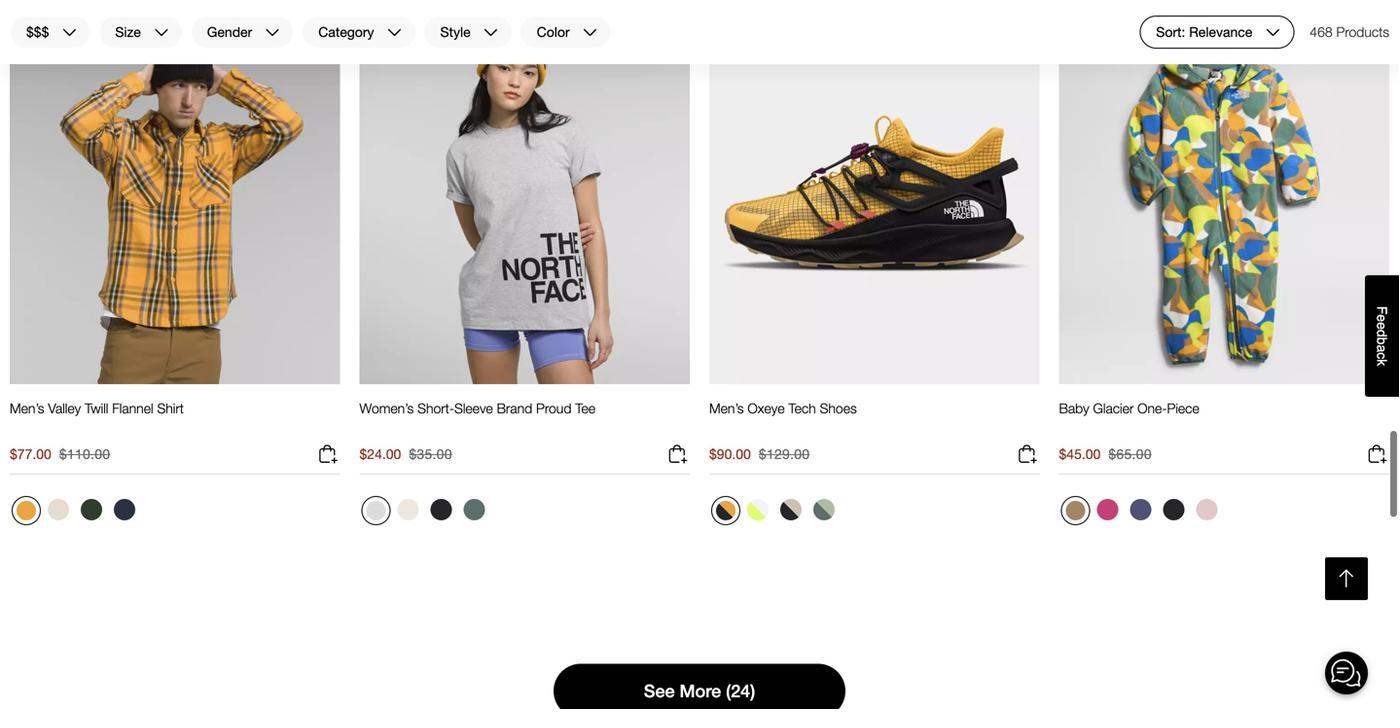 Task type: vqa. For each thing, say whether or not it's contained in the screenshot.
members.
no



Task type: describe. For each thing, give the bounding box(es) containing it.
Summit Gold Medium Bold Shadow Plaid radio
[[12, 496, 41, 525]]

3 new to sale from the left
[[1076, 17, 1139, 31]]

proud
[[536, 400, 572, 416]]

tnf white/led yellow image
[[747, 499, 769, 521]]

summit gold medium bold shadow plaid image
[[17, 501, 36, 521]]

women's short-sleeve brand proud tee image
[[360, 0, 690, 384]]

style button
[[424, 16, 512, 49]]

men's for men's oxeye tech shoes
[[709, 400, 744, 416]]

see more (24) button
[[554, 664, 846, 709]]

sandstone/tnf black image
[[781, 499, 802, 521]]

3 new from the left
[[1076, 17, 1099, 31]]

tnf black/halfdome graphic image
[[431, 499, 452, 521]]

TNF Black radio
[[1159, 494, 1190, 525]]

Sandstone/TNF Black radio
[[776, 494, 807, 525]]

Cave Blue radio
[[1125, 494, 1157, 525]]

men's valley twill flannel shirt image
[[10, 0, 340, 384]]

new to sale for proud
[[376, 17, 439, 31]]

Summit Gold/TNF Black radio
[[711, 496, 741, 525]]

$choose color$ option group for $65.00
[[1059, 494, 1225, 533]]

new for proud
[[376, 17, 399, 31]]

gender
[[207, 24, 252, 40]]

women's
[[360, 400, 414, 416]]

category
[[318, 24, 374, 40]]

$129.00
[[759, 446, 810, 462]]

gardenia white/halfdome graphic image
[[398, 499, 419, 521]]

pine needle medium bold shadow plaid image
[[81, 499, 102, 521]]

see
[[644, 681, 675, 702]]

$35.00
[[409, 446, 452, 462]]

size
[[115, 24, 141, 40]]

one-
[[1138, 400, 1167, 416]]

baby glacier one-piece button
[[1059, 400, 1200, 435]]

shoes
[[820, 400, 857, 416]]

products
[[1337, 24, 1390, 40]]

b
[[1375, 337, 1390, 345]]

$choose color$ option group for $35.00
[[360, 494, 492, 533]]

tnf light grey heather/halfdome graphic image
[[366, 501, 386, 521]]

sort: relevance button
[[1140, 16, 1295, 49]]

men's oxeye tech shoes
[[709, 400, 857, 416]]

Mr. Pink Big Abstract Print radio
[[1092, 494, 1124, 525]]

$110.00
[[59, 446, 110, 462]]

3 to from the left
[[1102, 17, 1114, 31]]

Pine Needle Medium Bold Shadow Plaid radio
[[76, 494, 107, 525]]

sort:
[[1156, 24, 1186, 40]]

gender button
[[191, 16, 294, 49]]

sort: relevance
[[1156, 24, 1253, 40]]

f
[[1375, 306, 1390, 315]]

$choose color$ option group for $129.00
[[709, 494, 842, 533]]

purdy pink image
[[1197, 499, 1218, 521]]

f e e d b a c k
[[1375, 306, 1390, 366]]

$45.00
[[1059, 446, 1101, 462]]

3 sale from the left
[[1117, 17, 1139, 31]]

back to top image
[[1334, 567, 1359, 592]]

new to sale for shirt
[[26, 17, 89, 31]]

men's oxeye tech shoes button
[[709, 400, 857, 435]]

$77.00
[[10, 446, 51, 462]]

summit navy image
[[114, 499, 135, 521]]

468 products
[[1310, 24, 1390, 40]]

oxeye
[[748, 400, 785, 416]]

valley
[[48, 400, 81, 416]]

$choose color$ option group for $110.00
[[10, 494, 142, 533]]

Summit Navy radio
[[109, 494, 140, 525]]

baby glacier one-piece image
[[1059, 0, 1390, 384]]

k
[[1375, 359, 1390, 366]]



Task type: locate. For each thing, give the bounding box(es) containing it.
sale
[[67, 17, 89, 31], [417, 17, 439, 31], [1117, 17, 1139, 31]]

men's inside 'button'
[[709, 400, 744, 416]]

brand
[[497, 400, 532, 416]]

Gardenia White/Halfdome Graphic radio
[[393, 494, 424, 525]]

e up b
[[1375, 322, 1390, 330]]

piece
[[1167, 400, 1200, 416]]

2 $choose color$ option group from the left
[[360, 494, 492, 533]]

to left style
[[402, 17, 414, 31]]

new to sale left style
[[376, 17, 439, 31]]

TNF Light Grey Heather/Halfdome Graphic radio
[[362, 496, 391, 525]]

1 horizontal spatial to
[[402, 17, 414, 31]]

Almond Butter Big Abstract Print radio
[[1061, 496, 1090, 525]]

2 new to sale from the left
[[376, 17, 439, 31]]

to left sort:
[[1102, 17, 1114, 31]]

0 horizontal spatial sale
[[67, 17, 89, 31]]

baby glacier one-piece
[[1059, 400, 1200, 416]]

dark sage/halfdome graphic image
[[464, 499, 485, 521]]

twill
[[85, 400, 108, 416]]

$choose color$ option group
[[10, 494, 142, 533], [360, 494, 492, 533], [709, 494, 842, 533], [1059, 494, 1225, 533]]

new left size
[[26, 17, 49, 31]]

mr. pink big abstract print image
[[1097, 499, 1119, 521]]

1 horizontal spatial new to sale
[[376, 17, 439, 31]]

short-
[[418, 400, 454, 416]]

4 $choose color$ option group from the left
[[1059, 494, 1225, 533]]

sale left style
[[417, 17, 439, 31]]

$90.00
[[709, 446, 751, 462]]

2 sale from the left
[[417, 17, 439, 31]]

women's short-sleeve brand proud tee button
[[360, 400, 596, 435]]

2 horizontal spatial sale
[[1117, 17, 1139, 31]]

1 men's from the left
[[10, 400, 44, 416]]

see more (24)
[[644, 681, 755, 702]]

category button
[[302, 16, 416, 49]]

gardenia white medium bold shadow plaid image
[[48, 499, 69, 521]]

to for shirt
[[52, 17, 64, 31]]

$24.00
[[360, 446, 401, 462]]

TNF White/Led Yellow radio
[[743, 494, 774, 525]]

Purdy Pink radio
[[1192, 494, 1223, 525]]

sleeve
[[454, 400, 493, 416]]

glacier
[[1093, 400, 1134, 416]]

sale right the $$$
[[67, 17, 89, 31]]

cave blue image
[[1130, 499, 1152, 521]]

Misty Sage/Dark Sage radio
[[809, 494, 840, 525]]

TNF Black/Halfdome Graphic radio
[[426, 494, 457, 525]]

to
[[52, 17, 64, 31], [402, 17, 414, 31], [1102, 17, 1114, 31]]

$65.00
[[1109, 446, 1152, 462]]

almond butter big abstract print image
[[1066, 501, 1086, 521]]

(24)
[[726, 681, 755, 702]]

f e e d b a c k button
[[1365, 275, 1399, 397]]

new left sort:
[[1076, 17, 1099, 31]]

new right 'category'
[[376, 17, 399, 31]]

1 to from the left
[[52, 17, 64, 31]]

e up d on the right
[[1375, 315, 1390, 322]]

0 horizontal spatial to
[[52, 17, 64, 31]]

2 horizontal spatial new
[[1076, 17, 1099, 31]]

468 products status
[[1310, 16, 1390, 49]]

tech
[[789, 400, 816, 416]]

$$$ button
[[10, 16, 91, 49]]

3 $choose color$ option group from the left
[[709, 494, 842, 533]]

2 horizontal spatial new to sale
[[1076, 17, 1139, 31]]

men's oxeye tech shoes image
[[709, 0, 1040, 384]]

sale left sort:
[[1117, 17, 1139, 31]]

men's valley twill flannel shirt
[[10, 400, 184, 416]]

1 $choose color$ option group from the left
[[10, 494, 142, 533]]

flannel
[[112, 400, 153, 416]]

1 horizontal spatial sale
[[417, 17, 439, 31]]

men's left the valley
[[10, 400, 44, 416]]

sale for shirt
[[67, 17, 89, 31]]

c
[[1375, 353, 1390, 359]]

468
[[1310, 24, 1333, 40]]

men's for men's valley twill flannel shirt
[[10, 400, 44, 416]]

1 horizontal spatial men's
[[709, 400, 744, 416]]

baby
[[1059, 400, 1090, 416]]

summit gold/tnf black image
[[716, 501, 736, 521]]

2 e from the top
[[1375, 322, 1390, 330]]

$$$
[[26, 24, 49, 40]]

color button
[[520, 16, 612, 49]]

color
[[537, 24, 570, 40]]

men's valley twill flannel shirt button
[[10, 400, 184, 435]]

0 horizontal spatial new to sale
[[26, 17, 89, 31]]

a
[[1375, 345, 1390, 353]]

1 new to sale from the left
[[26, 17, 89, 31]]

men's
[[10, 400, 44, 416], [709, 400, 744, 416]]

more
[[680, 681, 721, 702]]

men's inside button
[[10, 400, 44, 416]]

1 e from the top
[[1375, 315, 1390, 322]]

1 horizontal spatial new
[[376, 17, 399, 31]]

0 horizontal spatial men's
[[10, 400, 44, 416]]

relevance
[[1189, 24, 1253, 40]]

Dark Sage/Halfdome Graphic radio
[[459, 494, 490, 525]]

tnf black image
[[1163, 499, 1185, 521]]

0 horizontal spatial new
[[26, 17, 49, 31]]

2 men's from the left
[[709, 400, 744, 416]]

new for shirt
[[26, 17, 49, 31]]

size button
[[99, 16, 183, 49]]

1 sale from the left
[[67, 17, 89, 31]]

new
[[26, 17, 49, 31], [376, 17, 399, 31], [1076, 17, 1099, 31]]

2 horizontal spatial to
[[1102, 17, 1114, 31]]

2 to from the left
[[402, 17, 414, 31]]

sale for proud
[[417, 17, 439, 31]]

misty sage/dark sage image
[[814, 499, 835, 521]]

new to sale
[[26, 17, 89, 31], [376, 17, 439, 31], [1076, 17, 1139, 31]]

women's short-sleeve brand proud tee
[[360, 400, 596, 416]]

shirt
[[157, 400, 184, 416]]

men's left oxeye
[[709, 400, 744, 416]]

to for proud
[[402, 17, 414, 31]]

2 new from the left
[[376, 17, 399, 31]]

style
[[440, 24, 471, 40]]

new to sale left size
[[26, 17, 89, 31]]

Gardenia White Medium Bold Shadow Plaid radio
[[43, 494, 74, 525]]

e
[[1375, 315, 1390, 322], [1375, 322, 1390, 330]]

d
[[1375, 330, 1390, 337]]

new to sale left sort:
[[1076, 17, 1139, 31]]

tee
[[575, 400, 596, 416]]

1 new from the left
[[26, 17, 49, 31]]

to right the $$$
[[52, 17, 64, 31]]



